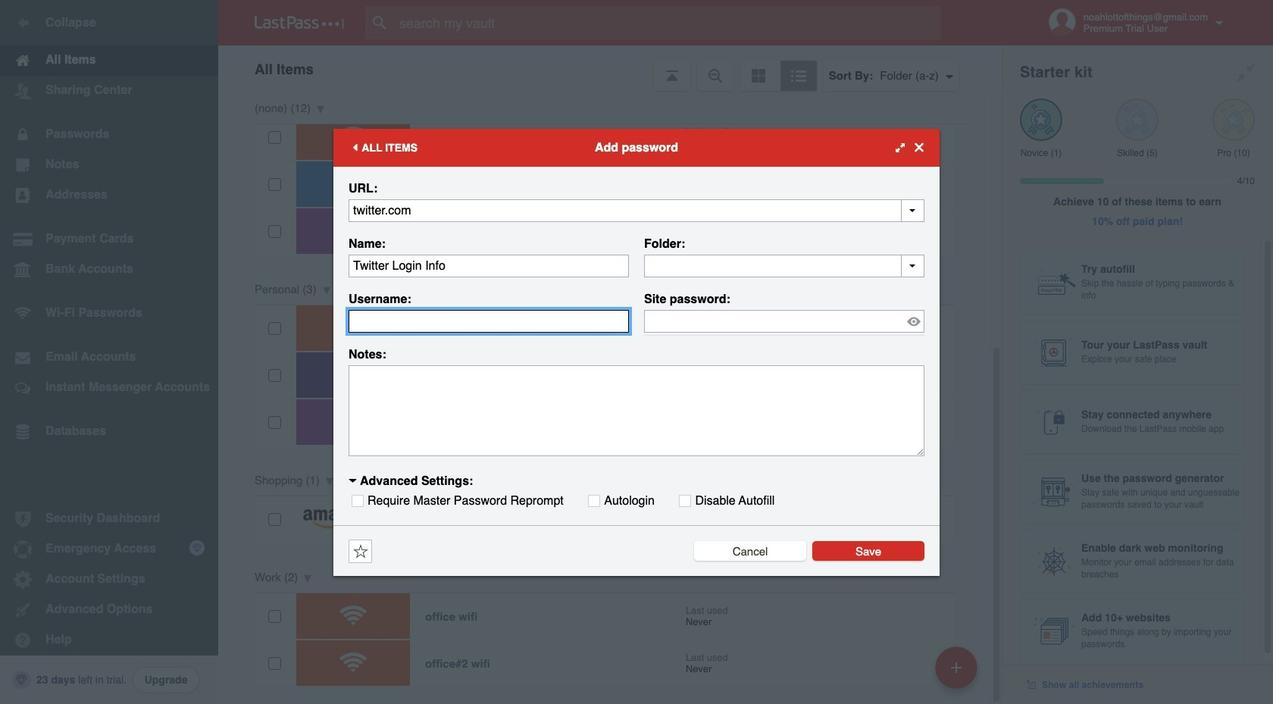 Task type: locate. For each thing, give the bounding box(es) containing it.
None text field
[[349, 199, 925, 222], [644, 254, 925, 277], [349, 310, 629, 332], [349, 199, 925, 222], [644, 254, 925, 277], [349, 310, 629, 332]]

Search search field
[[365, 6, 971, 39]]

lastpass image
[[255, 16, 344, 30]]

new item image
[[951, 662, 962, 673]]

None text field
[[349, 254, 629, 277], [349, 365, 925, 456], [349, 254, 629, 277], [349, 365, 925, 456]]

main navigation navigation
[[0, 0, 218, 704]]

search my vault text field
[[365, 6, 971, 39]]

None password field
[[644, 310, 925, 332]]

dialog
[[333, 128, 940, 576]]



Task type: describe. For each thing, give the bounding box(es) containing it.
new item navigation
[[930, 642, 987, 704]]

vault options navigation
[[218, 45, 1002, 91]]



